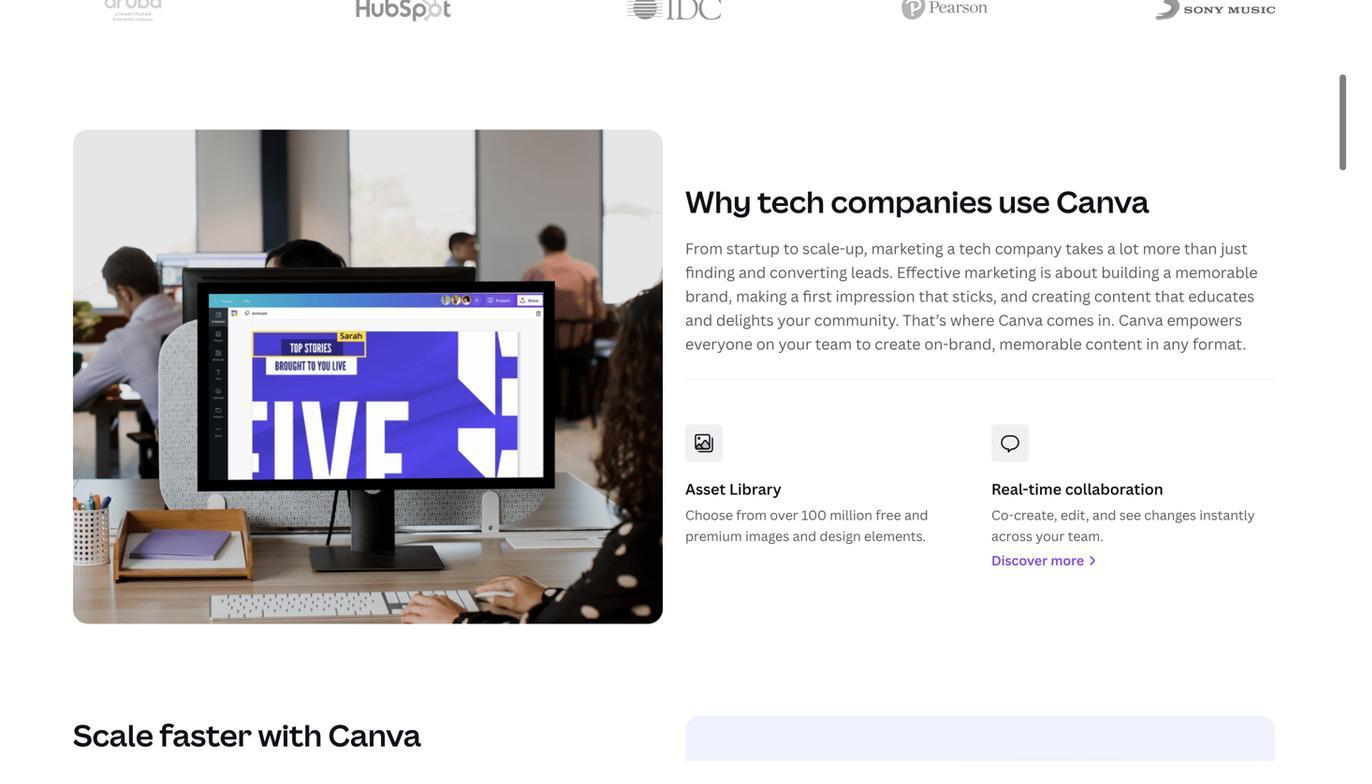 Task type: locate. For each thing, give the bounding box(es) containing it.
idc image
[[627, 0, 721, 20]]

more
[[1143, 238, 1181, 258], [1051, 552, 1084, 569]]

and right free
[[905, 506, 928, 524]]

memorable up educates
[[1175, 262, 1258, 282]]

1 horizontal spatial more
[[1143, 238, 1181, 258]]

and down startup
[[739, 262, 766, 282]]

educates
[[1189, 286, 1255, 306]]

canva
[[1056, 181, 1150, 222], [998, 310, 1043, 330], [1119, 310, 1163, 330], [328, 715, 421, 756]]

to
[[784, 238, 799, 258], [856, 334, 871, 354]]

to up converting
[[784, 238, 799, 258]]

team.
[[1068, 527, 1104, 545]]

converting
[[770, 262, 847, 282]]

your right the on
[[779, 334, 812, 354]]

premium
[[685, 527, 742, 545]]

just
[[1221, 238, 1248, 258]]

across
[[992, 527, 1033, 545]]

companies
[[831, 181, 993, 222]]

scale-
[[803, 238, 845, 258]]

1 vertical spatial marketing
[[964, 262, 1037, 282]]

0 horizontal spatial to
[[784, 238, 799, 258]]

and inside the real-time collaboration co-create, edit, and see changes instantly across your team.
[[1093, 506, 1116, 524]]

0 vertical spatial brand,
[[685, 286, 732, 306]]

empowers
[[1167, 310, 1242, 330]]

your
[[778, 310, 811, 330], [779, 334, 812, 354], [1036, 527, 1065, 545]]

memorable
[[1175, 262, 1258, 282], [999, 334, 1082, 354]]

startup
[[727, 238, 780, 258]]

that up "empowers"
[[1155, 286, 1185, 306]]

why tech companies use canva
[[685, 181, 1150, 222]]

0 horizontal spatial more
[[1051, 552, 1084, 569]]

0 vertical spatial more
[[1143, 238, 1181, 258]]

from
[[685, 238, 723, 258]]

any
[[1163, 334, 1189, 354]]

a left lot on the top of the page
[[1107, 238, 1116, 258]]

0 horizontal spatial brand,
[[685, 286, 732, 306]]

real-time collaboration co-create, edit, and see changes instantly across your team.
[[992, 479, 1255, 545]]

and left see
[[1093, 506, 1116, 524]]

in
[[1146, 334, 1160, 354]]

format.
[[1193, 334, 1247, 354]]

sony music image
[[1155, 0, 1275, 20]]

example of sharing designs with tech team in canva image
[[685, 716, 1275, 761]]

marketing
[[871, 238, 943, 258], [964, 262, 1037, 282]]

brand, down where
[[949, 334, 996, 354]]

1 horizontal spatial memorable
[[1175, 262, 1258, 282]]

your inside the real-time collaboration co-create, edit, and see changes instantly across your team.
[[1036, 527, 1065, 545]]

delights
[[716, 310, 774, 330]]

more right lot on the top of the page
[[1143, 238, 1181, 258]]

0 vertical spatial to
[[784, 238, 799, 258]]

with
[[258, 715, 322, 756]]

a left first
[[791, 286, 799, 306]]

0 horizontal spatial tech
[[758, 181, 825, 222]]

1 vertical spatial content
[[1086, 334, 1143, 354]]

tech up scale-
[[758, 181, 825, 222]]

takes
[[1066, 238, 1104, 258]]

create,
[[1014, 506, 1058, 524]]

0 horizontal spatial marketing
[[871, 238, 943, 258]]

where
[[950, 310, 995, 330]]

discover more
[[992, 552, 1084, 569]]

comes
[[1047, 310, 1094, 330]]

0 vertical spatial your
[[778, 310, 811, 330]]

1 horizontal spatial marketing
[[964, 262, 1037, 282]]

1 horizontal spatial that
[[1155, 286, 1185, 306]]

100
[[802, 506, 827, 524]]

to down community.
[[856, 334, 871, 354]]

1 vertical spatial memorable
[[999, 334, 1082, 354]]

your down create,
[[1036, 527, 1065, 545]]

discover
[[992, 552, 1048, 569]]

memorable down comes
[[999, 334, 1082, 354]]

hubspot image
[[356, 0, 451, 21]]

0 horizontal spatial that
[[919, 286, 949, 306]]

1 vertical spatial to
[[856, 334, 871, 354]]

tech
[[758, 181, 825, 222], [959, 238, 991, 258]]

and
[[739, 262, 766, 282], [1001, 286, 1028, 306], [685, 310, 713, 330], [905, 506, 928, 524], [1093, 506, 1116, 524], [793, 527, 817, 545]]

images
[[746, 527, 790, 545]]

a right building
[[1163, 262, 1172, 282]]

scale faster with canva
[[73, 715, 421, 756]]

1 vertical spatial more
[[1051, 552, 1084, 569]]

more down team.
[[1051, 552, 1084, 569]]

your down first
[[778, 310, 811, 330]]

everyone
[[685, 334, 753, 354]]

marketing up sticks,
[[964, 262, 1037, 282]]

co-
[[992, 506, 1014, 524]]

brand,
[[685, 286, 732, 306], [949, 334, 996, 354]]

1 horizontal spatial to
[[856, 334, 871, 354]]

more inside from startup to scale-up, marketing a tech company takes a lot more than just finding and converting leads. effective marketing is about building a memorable brand, making a first impression that sticks, and creating content that educates and delights your community. that's where canva comes in. canva empowers everyone on your team to create on-brand, memorable content in any format.
[[1143, 238, 1181, 258]]

and up everyone in the right of the page
[[685, 310, 713, 330]]

a up effective
[[947, 238, 956, 258]]

effective
[[897, 262, 961, 282]]

and down 100
[[793, 527, 817, 545]]

from startup to scale-up, marketing a tech company takes a lot more than just finding and converting leads. effective marketing is about building a memorable brand, making a first impression that sticks, and creating content that educates and delights your community. that's where canva comes in. canva empowers everyone on your team to create on-brand, memorable content in any format.
[[685, 238, 1258, 354]]

instantly
[[1200, 506, 1255, 524]]

tech up sticks,
[[959, 238, 991, 258]]

0 vertical spatial tech
[[758, 181, 825, 222]]

tech inside from startup to scale-up, marketing a tech company takes a lot more than just finding and converting leads. effective marketing is about building a memorable brand, making a first impression that sticks, and creating content that educates and delights your community. that's where canva comes in. canva empowers everyone on your team to create on-brand, memorable content in any format.
[[959, 238, 991, 258]]

0 vertical spatial memorable
[[1175, 262, 1258, 282]]

1 horizontal spatial brand,
[[949, 334, 996, 354]]

creating
[[1032, 286, 1091, 306]]

2 vertical spatial your
[[1036, 527, 1065, 545]]

content
[[1094, 286, 1151, 306], [1086, 334, 1143, 354]]

company
[[995, 238, 1062, 258]]

from
[[736, 506, 767, 524]]

edit,
[[1061, 506, 1089, 524]]

content down in.
[[1086, 334, 1143, 354]]

marketing up effective
[[871, 238, 943, 258]]

canva down creating
[[998, 310, 1043, 330]]

1 vertical spatial tech
[[959, 238, 991, 258]]

1 horizontal spatial tech
[[959, 238, 991, 258]]

that
[[919, 286, 949, 306], [1155, 286, 1185, 306]]

that down effective
[[919, 286, 949, 306]]

a
[[947, 238, 956, 258], [1107, 238, 1116, 258], [1163, 262, 1172, 282], [791, 286, 799, 306]]

first
[[803, 286, 832, 306]]

content down building
[[1094, 286, 1151, 306]]

1 vertical spatial brand,
[[949, 334, 996, 354]]

see
[[1120, 506, 1141, 524]]

brand, down the finding
[[685, 286, 732, 306]]



Task type: vqa. For each thing, say whether or not it's contained in the screenshot.
up,
yes



Task type: describe. For each thing, give the bounding box(es) containing it.
choose
[[685, 506, 733, 524]]

lot
[[1119, 238, 1139, 258]]

0 vertical spatial content
[[1094, 286, 1151, 306]]

and right sticks,
[[1001, 286, 1028, 306]]

on
[[756, 334, 775, 354]]

impression
[[836, 286, 915, 306]]

up,
[[845, 238, 868, 258]]

2 that from the left
[[1155, 286, 1185, 306]]

time
[[1029, 479, 1062, 499]]

canva up in
[[1119, 310, 1163, 330]]

changes
[[1144, 506, 1197, 524]]

library
[[729, 479, 782, 499]]

collaboration
[[1065, 479, 1164, 499]]

0 vertical spatial marketing
[[871, 238, 943, 258]]

team
[[815, 334, 852, 354]]

community.
[[814, 310, 899, 330]]

aruba image
[[105, 0, 161, 22]]

sticks,
[[953, 286, 997, 306]]

tech presentation created in canva on desktop image
[[73, 130, 663, 624]]

real-
[[992, 479, 1029, 499]]

free
[[876, 506, 901, 524]]

create
[[875, 334, 921, 354]]

finding
[[685, 262, 735, 282]]

about
[[1055, 262, 1098, 282]]

in.
[[1098, 310, 1115, 330]]

canva up takes
[[1056, 181, 1150, 222]]

faster
[[160, 715, 252, 756]]

why
[[685, 181, 752, 222]]

that's
[[903, 310, 947, 330]]

is
[[1040, 262, 1052, 282]]

0 horizontal spatial memorable
[[999, 334, 1082, 354]]

discover more link
[[992, 550, 1275, 571]]

million
[[830, 506, 873, 524]]

over
[[770, 506, 798, 524]]

leads.
[[851, 262, 893, 282]]

1 that from the left
[[919, 286, 949, 306]]

on-
[[925, 334, 949, 354]]

building
[[1102, 262, 1160, 282]]

than
[[1184, 238, 1217, 258]]

elements.
[[864, 527, 926, 545]]

canva right the with
[[328, 715, 421, 756]]

1 vertical spatial your
[[779, 334, 812, 354]]

use
[[999, 181, 1050, 222]]

pearson image
[[902, 0, 988, 22]]

asset library choose from over 100 million free and premium images and design elements.
[[685, 479, 928, 545]]

making
[[736, 286, 787, 306]]

asset
[[685, 479, 726, 499]]

scale
[[73, 715, 153, 756]]

design
[[820, 527, 861, 545]]



